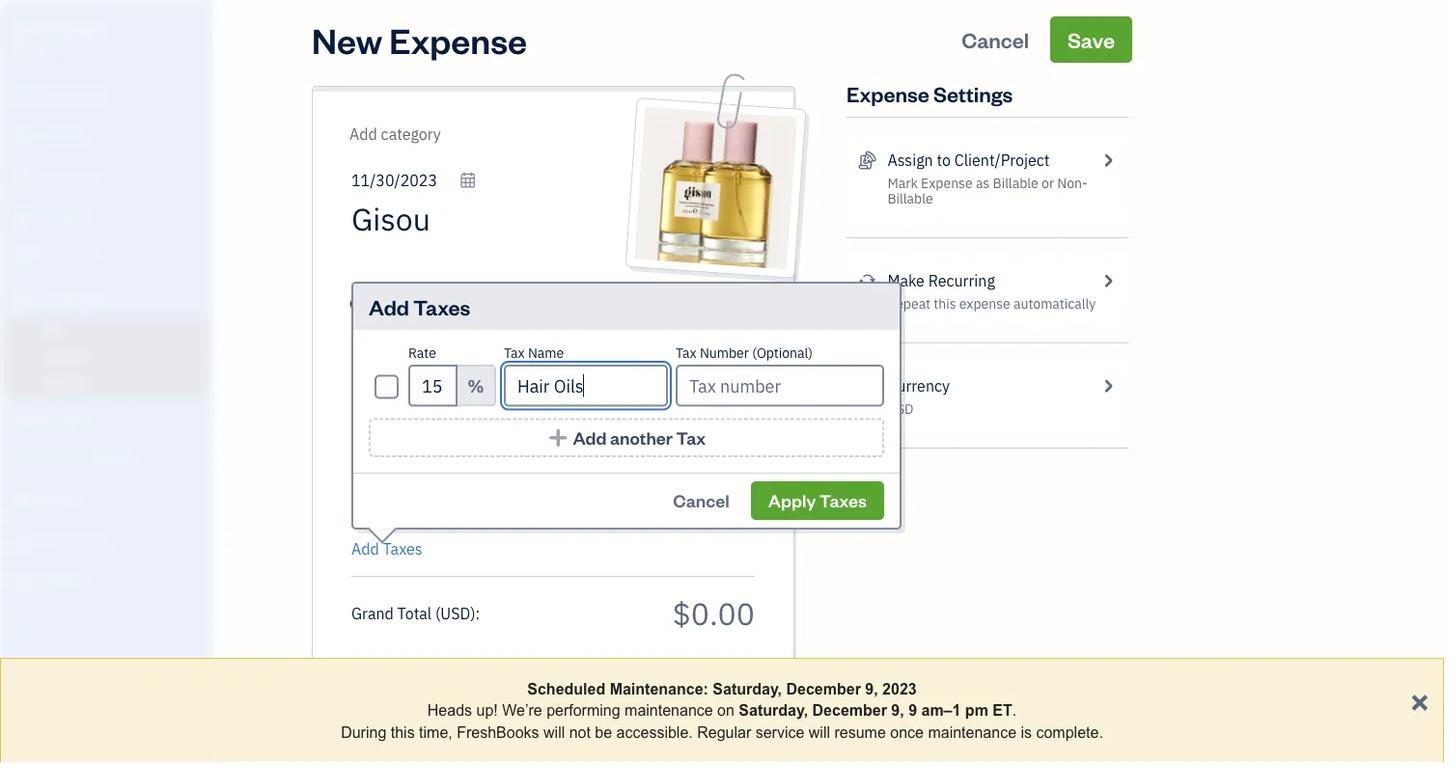 Task type: vqa. For each thing, say whether or not it's contained in the screenshot.
Add Taxes
yes



Task type: locate. For each thing, give the bounding box(es) containing it.
this inside scheduled maintenance: saturday, december 9, 2023 heads up! we're performing maintenance on saturday, december 9, 9 am–1 pm et . during this time, freshbooks will not be accessible. regular service will resume once maintenance is complete.
[[391, 724, 415, 741]]

1 vertical spatial usd
[[441, 604, 471, 624]]

taxes inside dropdown button
[[383, 539, 423, 560]]

1 horizontal spatial billable
[[993, 174, 1039, 192]]

team members
[[14, 660, 99, 676]]

add up rate
[[369, 293, 409, 321]]

will left not
[[544, 724, 565, 741]]

team
[[14, 660, 45, 676]]

Description text field
[[342, 293, 746, 524]]

.
[[1013, 702, 1017, 720]]

will right 'service'
[[809, 724, 831, 741]]

cancel for save
[[962, 26, 1030, 53]]

1 horizontal spatial cancel button
[[945, 16, 1047, 63]]

add taxes up rate
[[369, 293, 471, 321]]

0 horizontal spatial cancel
[[673, 490, 730, 512]]

2023
[[883, 681, 917, 698]]

items and services
[[14, 696, 116, 712]]

estimate image
[[13, 167, 36, 186]]

up!
[[477, 702, 498, 720]]

assign
[[888, 150, 934, 170]]

report image
[[13, 572, 36, 591]]

1 vertical spatial add
[[573, 427, 607, 450]]

1 vertical spatial december
[[813, 702, 887, 720]]

×
[[1411, 683, 1429, 719]]

(optional)
[[753, 344, 813, 362]]

1 horizontal spatial maintenance
[[928, 724, 1017, 741]]

regular
[[697, 724, 752, 741]]

items
[[14, 696, 44, 712]]

cancel for apply taxes
[[673, 490, 730, 512]]

cancel
[[962, 26, 1030, 53], [673, 490, 730, 512]]

tax left number
[[676, 344, 697, 362]]

1 horizontal spatial usd
[[888, 400, 914, 418]]

billable
[[993, 174, 1039, 192], [888, 190, 934, 208]]

1 vertical spatial chevronright image
[[1100, 269, 1117, 293]]

will
[[544, 724, 565, 741], [809, 724, 831, 741]]

this left time,
[[391, 724, 415, 741]]

2 vertical spatial chevronright image
[[1100, 375, 1117, 398]]

1 vertical spatial 9,
[[892, 702, 905, 720]]

taxes right apply
[[820, 490, 867, 512]]

december
[[787, 681, 861, 698], [813, 702, 887, 720]]

1 vertical spatial cancel
[[673, 490, 730, 512]]

delete image button
[[664, 238, 759, 268]]

save button
[[1051, 16, 1133, 63]]

Date in MM/DD/YYYY format text field
[[352, 170, 477, 191]]

be
[[595, 724, 612, 741]]

during
[[341, 724, 387, 741]]

cancel up settings
[[962, 26, 1030, 53]]

taxes inside button
[[820, 490, 867, 512]]

1 vertical spatial this
[[391, 724, 415, 741]]

make
[[888, 271, 925, 291]]

0 vertical spatial 9,
[[866, 681, 878, 698]]

recurring
[[929, 271, 996, 291]]

0 vertical spatial add taxes
[[369, 293, 471, 321]]

0 vertical spatial usd
[[888, 400, 914, 418]]

this down make recurring
[[934, 295, 957, 313]]

tax left name
[[504, 344, 525, 362]]

non-
[[1058, 174, 1088, 192]]

client/project
[[955, 150, 1050, 170]]

9, left 2023
[[866, 681, 878, 698]]

0 horizontal spatial 9,
[[866, 681, 878, 698]]

0 vertical spatial this
[[934, 295, 957, 313]]

tax right another
[[677, 427, 706, 450]]

9, left 9
[[892, 702, 905, 720]]

1 horizontal spatial cancel
[[962, 26, 1030, 53]]

payment image
[[13, 248, 36, 268]]

grand
[[352, 604, 394, 624]]

taxes up rate
[[414, 293, 471, 321]]

expense
[[389, 16, 527, 62], [847, 80, 930, 107], [921, 174, 973, 192]]

repeat
[[888, 295, 931, 313]]

tax for tax number (optional)
[[676, 344, 697, 362]]

9,
[[866, 681, 878, 698], [892, 702, 905, 720]]

chevronright image
[[1100, 149, 1117, 172], [1100, 269, 1117, 293], [1100, 375, 1117, 398]]

1 vertical spatial maintenance
[[928, 724, 1017, 741]]

expense image
[[13, 289, 36, 308]]

2 vertical spatial expense
[[921, 174, 973, 192]]

add
[[369, 293, 409, 321], [573, 427, 607, 450], [352, 539, 379, 560]]

1 horizontal spatial 9,
[[892, 702, 905, 720]]

usd down currency
[[888, 400, 914, 418]]

time,
[[419, 724, 453, 741]]

2 vertical spatial add
[[352, 539, 379, 560]]

0 vertical spatial cancel
[[962, 26, 1030, 53]]

0 horizontal spatial maintenance
[[625, 702, 713, 720]]

automatically
[[1014, 295, 1096, 313]]

tax
[[504, 344, 525, 362], [676, 344, 697, 362], [677, 427, 706, 450]]

Tax number text field
[[676, 365, 885, 407]]

cancel down add another tax
[[673, 490, 730, 512]]

once
[[891, 724, 924, 741]]

0 vertical spatial december
[[787, 681, 861, 698]]

0 horizontal spatial this
[[391, 724, 415, 741]]

usd
[[888, 400, 914, 418], [441, 604, 471, 624]]

taxes up total
[[383, 539, 423, 560]]

members
[[47, 660, 99, 676]]

add taxes
[[369, 293, 471, 321], [352, 539, 423, 560]]

1 vertical spatial add taxes
[[352, 539, 423, 560]]

2 vertical spatial taxes
[[383, 539, 423, 560]]

services
[[70, 696, 116, 712]]

money image
[[13, 491, 36, 510]]

maintenance
[[625, 702, 713, 720], [928, 724, 1017, 741]]

mark expense as billable or non- billable
[[888, 174, 1088, 208]]

2 chevronright image from the top
[[1100, 269, 1117, 293]]

expense inside mark expense as billable or non- billable
[[921, 174, 973, 192]]

this
[[934, 295, 957, 313], [391, 724, 415, 741]]

timer image
[[13, 450, 36, 469]]

Merchant text field
[[352, 200, 615, 239]]

cancel button up settings
[[945, 16, 1047, 63]]

and
[[47, 696, 67, 712]]

0 vertical spatial expense
[[389, 16, 527, 62]]

we're
[[502, 702, 542, 720]]

apply taxes
[[769, 490, 867, 512]]

freshbooks
[[457, 724, 539, 741]]

apply
[[769, 490, 816, 512]]

1 vertical spatial taxes
[[820, 490, 867, 512]]

maintenance down pm
[[928, 724, 1017, 741]]

1 horizontal spatial will
[[809, 724, 831, 741]]

add up grand
[[352, 539, 379, 560]]

team members link
[[5, 652, 207, 686]]

1 chevronright image from the top
[[1100, 149, 1117, 172]]

cancel button
[[945, 16, 1047, 63], [656, 482, 747, 521]]

saturday,
[[713, 681, 782, 698], [739, 702, 808, 720]]

saturday, up 'service'
[[739, 702, 808, 720]]

0 horizontal spatial will
[[544, 724, 565, 741]]

1 vertical spatial cancel button
[[656, 482, 747, 521]]

billable down client/project
[[993, 174, 1039, 192]]

main element
[[0, 0, 261, 764]]

apps link
[[5, 616, 207, 650]]

delete image
[[664, 239, 759, 266]]

number
[[700, 344, 749, 362]]

add another tax
[[573, 427, 706, 450]]

0 horizontal spatial cancel button
[[656, 482, 747, 521]]

2 will from the left
[[809, 724, 831, 741]]

Amount (USD) text field
[[672, 593, 755, 634]]

add right plus image
[[573, 427, 607, 450]]

billable down assign
[[888, 190, 934, 208]]

0 horizontal spatial billable
[[888, 190, 934, 208]]

cancel button down another
[[656, 482, 747, 521]]

not
[[569, 724, 591, 741]]

add taxes up grand
[[352, 539, 423, 560]]

saturday, up the on
[[713, 681, 782, 698]]

0 vertical spatial cancel button
[[945, 16, 1047, 63]]

save
[[1068, 26, 1115, 53]]

maintenance down maintenance:
[[625, 702, 713, 720]]

chevronright image for to
[[1100, 149, 1117, 172]]

(
[[436, 604, 441, 624]]

0 vertical spatial taxes
[[414, 293, 471, 321]]

taxes
[[414, 293, 471, 321], [820, 490, 867, 512], [383, 539, 423, 560]]

expensesrebilling image
[[859, 149, 876, 172]]

et
[[993, 702, 1013, 720]]

expense
[[960, 295, 1011, 313]]

0 vertical spatial chevronright image
[[1100, 149, 1117, 172]]

usd right total
[[441, 604, 471, 624]]

client image
[[13, 127, 36, 146]]



Task type: describe. For each thing, give the bounding box(es) containing it.
add another tax button
[[369, 419, 885, 458]]

refresh image
[[859, 269, 876, 293]]

freshbooks image
[[91, 733, 122, 756]]

1 horizontal spatial this
[[934, 295, 957, 313]]

make recurring
[[888, 271, 996, 291]]

invoice image
[[13, 208, 36, 227]]

tax inside add another tax button
[[677, 427, 706, 450]]

9
[[909, 702, 917, 720]]

on
[[718, 702, 735, 720]]

grand total ( usd ):
[[352, 604, 480, 624]]

expense settings
[[847, 80, 1013, 107]]

plus image
[[547, 428, 570, 448]]

oranges
[[52, 18, 106, 36]]

items and services link
[[5, 688, 207, 721]]

3 chevronright image from the top
[[1100, 375, 1117, 398]]

complete.
[[1037, 724, 1104, 741]]

another
[[610, 427, 673, 450]]

new expense
[[312, 16, 527, 62]]

ruby
[[15, 18, 49, 36]]

tax number (optional)
[[676, 344, 813, 362]]

0 horizontal spatial usd
[[441, 604, 471, 624]]

repeat this expense automatically
[[888, 295, 1096, 313]]

accessible.
[[617, 724, 693, 741]]

assign to client/project
[[888, 150, 1050, 170]]

total
[[398, 604, 432, 624]]

):
[[471, 604, 480, 624]]

name
[[528, 344, 564, 362]]

0 vertical spatial maintenance
[[625, 702, 713, 720]]

rate
[[409, 344, 436, 362]]

Tax name text field
[[504, 365, 668, 407]]

expense for new expense
[[389, 16, 527, 62]]

performing
[[547, 702, 621, 720]]

service
[[756, 724, 805, 741]]

delete
[[664, 239, 711, 263]]

ruby oranges owner
[[15, 18, 106, 54]]

cancel button for save
[[945, 16, 1047, 63]]

tax name
[[504, 344, 564, 362]]

scheduled
[[528, 681, 606, 698]]

scheduled maintenance: saturday, december 9, 2023 heads up! we're performing maintenance on saturday, december 9, 9 am–1 pm et . during this time, freshbooks will not be accessible. regular service will resume once maintenance is complete.
[[341, 681, 1104, 741]]

add inside dropdown button
[[352, 539, 379, 560]]

chevronright image for recurring
[[1100, 269, 1117, 293]]

Tax Rate (Percentage) text field
[[409, 365, 458, 407]]

currency
[[888, 376, 950, 396]]

Category text field
[[350, 123, 515, 146]]

project image
[[13, 409, 36, 429]]

dashboard image
[[13, 86, 36, 105]]

maintenance:
[[610, 681, 709, 698]]

add inside button
[[573, 427, 607, 450]]

cancel button for apply taxes
[[656, 482, 747, 521]]

pm
[[966, 702, 989, 720]]

mark
[[888, 174, 918, 192]]

1 vertical spatial saturday,
[[739, 702, 808, 720]]

apply taxes button
[[751, 482, 885, 521]]

am–1
[[922, 702, 961, 720]]

to
[[937, 150, 951, 170]]

× button
[[1411, 683, 1429, 719]]

heads
[[428, 702, 472, 720]]

settings
[[934, 80, 1013, 107]]

or
[[1042, 174, 1055, 192]]

chart image
[[13, 531, 36, 550]]

tax for tax name
[[504, 344, 525, 362]]

add taxes button
[[352, 538, 423, 561]]

0 vertical spatial add
[[369, 293, 409, 321]]

resume
[[835, 724, 886, 741]]

new
[[312, 16, 383, 62]]

× dialog
[[0, 659, 1445, 764]]

1 vertical spatial expense
[[847, 80, 930, 107]]

expense for mark expense as billable or non- billable
[[921, 174, 973, 192]]

0 vertical spatial saturday,
[[713, 681, 782, 698]]

1 will from the left
[[544, 724, 565, 741]]

is
[[1021, 724, 1032, 741]]

apps
[[14, 624, 43, 640]]

as
[[976, 174, 990, 192]]

image
[[713, 243, 759, 266]]

owner
[[15, 38, 54, 54]]



